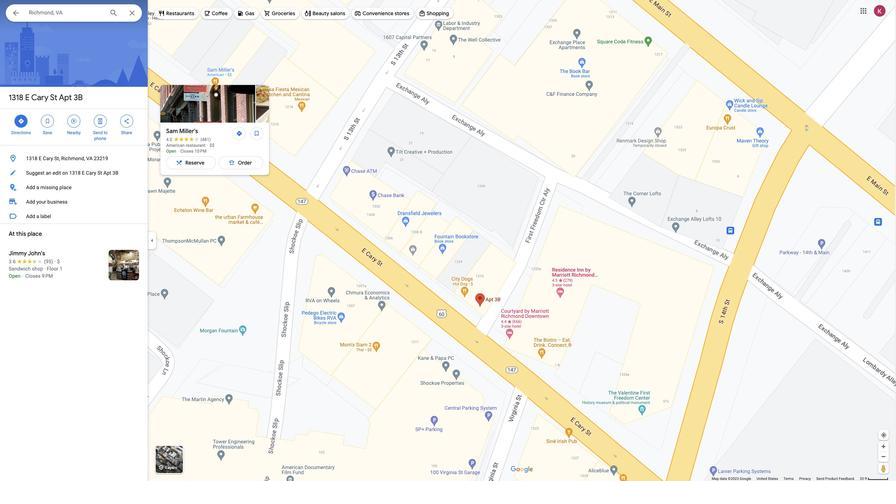 Task type: describe. For each thing, give the bounding box(es) containing it.
groceries
[[272, 10, 295, 17]]

$$
[[210, 143, 214, 148]]

e for 1318 e cary st apt 3b
[[25, 93, 30, 103]]

1318 e cary st apt 3b main content
[[0, 0, 148, 482]]

convenience stores button
[[352, 5, 414, 22]]

john's
[[28, 250, 45, 257]]

send product feedback
[[816, 477, 854, 481]]

convenience
[[363, 10, 394, 17]]

add a missing place button
[[0, 180, 148, 195]]

coffee
[[212, 10, 228, 17]]

send for send to phone
[[93, 130, 103, 135]]

united states
[[757, 477, 778, 481]]

20
[[860, 477, 864, 481]]

cary inside button
[[86, 170, 96, 176]]


[[12, 8, 20, 18]]

product
[[825, 477, 838, 481]]

3.6
[[9, 259, 16, 265]]

order image
[[228, 160, 235, 166]]

©2023
[[728, 477, 739, 481]]

salons
[[330, 10, 345, 17]]

sam
[[166, 128, 178, 135]]

coffee button
[[201, 5, 232, 22]]

price: inexpensive image
[[57, 259, 60, 265]]


[[71, 117, 77, 125]]

restaurant
[[186, 143, 205, 148]]

directions
[[11, 130, 31, 135]]

· for $$
[[207, 143, 208, 148]]

1318 e cary st apt 3b
[[9, 93, 83, 103]]

convenience stores
[[363, 10, 409, 17]]

to
[[104, 130, 108, 135]]

beauty salons
[[313, 10, 345, 17]]

9 pm
[[42, 273, 53, 279]]

1318 for 1318 e cary st, richmond, va 23219
[[26, 156, 37, 161]]

jimmy
[[9, 250, 27, 257]]

terms button
[[784, 477, 794, 482]]

miller's
[[179, 128, 198, 135]]

groceries button
[[261, 5, 300, 22]]

 search field
[[6, 4, 142, 23]]

1 photo image from the left
[[160, 85, 255, 123]]

(481)
[[200, 137, 211, 142]]

Richmond, VA field
[[6, 4, 142, 22]]

sandwich
[[9, 266, 31, 272]]

layers
[[165, 466, 177, 471]]

shopping button
[[416, 5, 453, 22]]

phone
[[94, 136, 106, 141]]


[[97, 117, 103, 125]]


[[18, 117, 24, 125]]

reserve
[[185, 160, 205, 166]]

actions for 1318 e cary st apt 3b region
[[0, 109, 148, 145]]

cary for st,
[[43, 156, 53, 161]]

nearby
[[67, 130, 81, 135]]

1
[[60, 266, 62, 272]]

20 ft button
[[860, 477, 889, 481]]

closes inside american restaurant · $$ open ⋅ closes 10 pm
[[180, 149, 194, 154]]

order
[[238, 160, 252, 166]]

va
[[86, 156, 93, 161]]

0 vertical spatial st
[[50, 93, 57, 103]]

· $
[[54, 259, 60, 265]]

1318 for 1318 e cary st apt 3b
[[9, 93, 23, 103]]

sam miller's
[[166, 128, 198, 135]]

add your business
[[26, 199, 68, 205]]

 button
[[6, 4, 26, 23]]

10 pm
[[195, 149, 207, 154]]

open inside american restaurant · $$ open ⋅ closes 10 pm
[[166, 149, 176, 154]]

st,
[[54, 156, 60, 161]]

states
[[768, 477, 778, 481]]

zoom out image
[[881, 454, 886, 460]]

reserve link
[[166, 154, 216, 172]]

google
[[740, 477, 751, 481]]

google maps element
[[0, 0, 896, 482]]

add for add a label
[[26, 214, 35, 219]]

google account: kenny nguyen  
(kenny.nguyen@adept.ai) image
[[874, 5, 886, 17]]

3b inside button
[[112, 170, 118, 176]]

privacy
[[799, 477, 811, 481]]

beauty salons button
[[302, 5, 350, 22]]

this
[[16, 231, 26, 238]]

restaurants button
[[155, 5, 199, 22]]

open inside sandwich shop · floor 1 open ⋅ closes 9 pm
[[9, 273, 21, 279]]

send for send product feedback
[[816, 477, 824, 481]]

map
[[712, 477, 719, 481]]

send to phone
[[93, 130, 108, 141]]

data
[[720, 477, 727, 481]]

a for label
[[36, 214, 39, 219]]

⋅ inside sandwich shop · floor 1 open ⋅ closes 9 pm
[[22, 273, 24, 279]]



Task type: vqa. For each thing, say whether or not it's contained in the screenshot.


Task type: locate. For each thing, give the bounding box(es) containing it.
place right this
[[27, 231, 42, 238]]

none field inside richmond, va field
[[29, 8, 104, 17]]

0 vertical spatial 1318
[[9, 93, 23, 103]]

united states button
[[757, 477, 778, 482]]

e inside button
[[39, 156, 42, 161]]

1318 e cary st, richmond, va 23219 button
[[0, 151, 148, 166]]

1 add from the top
[[26, 185, 35, 190]]

shop
[[32, 266, 43, 272]]

0 vertical spatial cary
[[31, 93, 48, 103]]

share
[[121, 130, 132, 135]]

1 vertical spatial 1318
[[26, 156, 37, 161]]

st
[[50, 93, 57, 103], [97, 170, 102, 176]]

0 vertical spatial 3b
[[74, 93, 83, 103]]

1 horizontal spatial apt
[[103, 170, 111, 176]]

closes inside sandwich shop · floor 1 open ⋅ closes 9 pm
[[25, 273, 41, 279]]

0 horizontal spatial e
[[25, 93, 30, 103]]

feedback
[[839, 477, 854, 481]]

0 horizontal spatial closes
[[25, 273, 41, 279]]

open
[[166, 149, 176, 154], [9, 273, 21, 279]]

open down american on the left top
[[166, 149, 176, 154]]

footer containing map data ©2023 google
[[712, 477, 860, 482]]

1 horizontal spatial st
[[97, 170, 102, 176]]

0 vertical spatial place
[[59, 185, 72, 190]]

suggest an edit on 1318 e cary st apt 3b button
[[0, 166, 148, 180]]

add for add your business
[[26, 199, 35, 205]]

business
[[47, 199, 68, 205]]

ft
[[865, 477, 867, 481]]

open down sandwich
[[9, 273, 21, 279]]

a left missing
[[36, 185, 39, 190]]

23219
[[94, 156, 108, 161]]

footer inside google maps element
[[712, 477, 860, 482]]

a left label
[[36, 214, 39, 219]]

0 vertical spatial apt
[[59, 93, 72, 103]]

label
[[40, 214, 51, 219]]

stores
[[395, 10, 409, 17]]

1318 inside suggest an edit on 1318 e cary st apt 3b button
[[69, 170, 81, 176]]

1 vertical spatial cary
[[43, 156, 53, 161]]

2 vertical spatial ·
[[44, 266, 46, 272]]

send left product on the right bottom of the page
[[816, 477, 824, 481]]

0 vertical spatial e
[[25, 93, 30, 103]]

2 horizontal spatial e
[[82, 170, 85, 176]]

2 vertical spatial 1318
[[69, 170, 81, 176]]

$$ element
[[210, 143, 214, 148]]

4.0 stars 481 reviews image
[[166, 137, 211, 143]]

show street view coverage image
[[878, 463, 889, 474]]

e up add a missing place button
[[82, 170, 85, 176]]

⋅ inside american restaurant · $$ open ⋅ closes 10 pm
[[177, 149, 179, 154]]

e up directions
[[25, 93, 30, 103]]

1 horizontal spatial send
[[816, 477, 824, 481]]

⋅ down american on the left top
[[177, 149, 179, 154]]

2 vertical spatial add
[[26, 214, 35, 219]]

0 vertical spatial a
[[36, 185, 39, 190]]

a inside button
[[36, 214, 39, 219]]

0 vertical spatial open
[[166, 149, 176, 154]]

restaurants
[[166, 10, 194, 17]]

add left your at the left top of the page
[[26, 199, 35, 205]]

cary up 
[[31, 93, 48, 103]]

1 vertical spatial ⋅
[[22, 273, 24, 279]]

1318 up the 'suggest'
[[26, 156, 37, 161]]

0 vertical spatial closes
[[180, 149, 194, 154]]

· right shop at the left bottom of page
[[44, 266, 46, 272]]

save image
[[253, 130, 260, 137]]

· left $
[[54, 259, 56, 265]]

send inside send to phone
[[93, 130, 103, 135]]

⋅
[[177, 149, 179, 154], [22, 273, 24, 279]]

e for 1318 e cary st, richmond, va 23219
[[39, 156, 42, 161]]

american restaurant · $$ open ⋅ closes 10 pm
[[166, 143, 214, 154]]

2 photo image from the left
[[256, 85, 351, 123]]

place inside add a missing place button
[[59, 185, 72, 190]]

2 vertical spatial e
[[82, 170, 85, 176]]

1 horizontal spatial ⋅
[[177, 149, 179, 154]]

st up 
[[50, 93, 57, 103]]

collapse side panel image
[[148, 237, 156, 245]]

place down on
[[59, 185, 72, 190]]

st inside button
[[97, 170, 102, 176]]

a inside button
[[36, 185, 39, 190]]

reserve image
[[176, 160, 182, 166]]

1 horizontal spatial open
[[166, 149, 176, 154]]

richmond,
[[61, 156, 85, 161]]

send up phone
[[93, 130, 103, 135]]

map data ©2023 google
[[712, 477, 751, 481]]

cary down va
[[86, 170, 96, 176]]

$
[[57, 259, 60, 265]]

· inside sandwich shop · floor 1 open ⋅ closes 9 pm
[[44, 266, 46, 272]]

add down the 'suggest'
[[26, 185, 35, 190]]

apt
[[59, 93, 72, 103], [103, 170, 111, 176]]

e inside button
[[82, 170, 85, 176]]

sandwich shop · floor 1 open ⋅ closes 9 pm
[[9, 266, 62, 279]]

add inside add a label button
[[26, 214, 35, 219]]

a
[[36, 185, 39, 190], [36, 214, 39, 219]]

· inside american restaurant · $$ open ⋅ closes 10 pm
[[207, 143, 208, 148]]

0 horizontal spatial 3b
[[74, 93, 83, 103]]

gas button
[[234, 5, 259, 22]]

add inside the add your business link
[[26, 199, 35, 205]]

show your location image
[[881, 432, 887, 439]]

jimmy john's
[[9, 250, 45, 257]]

0 horizontal spatial 1318
[[9, 93, 23, 103]]

1318
[[9, 93, 23, 103], [26, 156, 37, 161], [69, 170, 81, 176]]

apt down 23219
[[103, 170, 111, 176]]

1 vertical spatial closes
[[25, 273, 41, 279]]

1 horizontal spatial photo image
[[256, 85, 351, 123]]

gas
[[245, 10, 254, 17]]

closes down american restaurant element
[[180, 149, 194, 154]]

0 horizontal spatial st
[[50, 93, 57, 103]]

1318 inside 1318 e cary st, richmond, va 23219 button
[[26, 156, 37, 161]]

1318 right on
[[69, 170, 81, 176]]

2 horizontal spatial ·
[[207, 143, 208, 148]]

e
[[25, 93, 30, 103], [39, 156, 42, 161], [82, 170, 85, 176]]

suggest an edit on 1318 e cary st apt 3b
[[26, 170, 118, 176]]

floor
[[47, 266, 58, 272]]

closes down shop at the left bottom of page
[[25, 273, 41, 279]]

cary
[[31, 93, 48, 103], [43, 156, 53, 161], [86, 170, 96, 176]]

0 vertical spatial ⋅
[[177, 149, 179, 154]]

e up the 'suggest'
[[39, 156, 42, 161]]

missing
[[40, 185, 58, 190]]

1 vertical spatial send
[[816, 477, 824, 481]]

save
[[43, 130, 52, 135]]

0 vertical spatial add
[[26, 185, 35, 190]]

0 vertical spatial send
[[93, 130, 103, 135]]

send product feedback button
[[816, 477, 854, 482]]


[[44, 117, 51, 125]]

add a label button
[[0, 209, 148, 224]]

0 horizontal spatial send
[[93, 130, 103, 135]]

american
[[166, 143, 185, 148]]

add a label
[[26, 214, 51, 219]]

1 horizontal spatial 1318
[[26, 156, 37, 161]]

0 horizontal spatial photo image
[[160, 85, 255, 123]]

3 add from the top
[[26, 214, 35, 219]]

(95)
[[44, 259, 53, 265]]

0 horizontal spatial apt
[[59, 93, 72, 103]]

directions image
[[236, 130, 243, 137]]

None field
[[29, 8, 104, 17]]

on
[[62, 170, 68, 176]]

1 vertical spatial 3b
[[112, 170, 118, 176]]

american restaurant element
[[166, 143, 205, 148]]


[[123, 117, 130, 125]]

1 horizontal spatial place
[[59, 185, 72, 190]]

zoom in image
[[881, 444, 886, 450]]

send
[[93, 130, 103, 135], [816, 477, 824, 481]]

1 vertical spatial st
[[97, 170, 102, 176]]

cary inside button
[[43, 156, 53, 161]]

0 horizontal spatial open
[[9, 273, 21, 279]]

add your business link
[[0, 195, 148, 209]]

· for floor
[[44, 266, 46, 272]]

1 vertical spatial add
[[26, 199, 35, 205]]

1 vertical spatial a
[[36, 214, 39, 219]]

privacy button
[[799, 477, 811, 482]]

at
[[9, 231, 15, 238]]

1 horizontal spatial ·
[[54, 259, 56, 265]]

footer
[[712, 477, 860, 482]]

add a missing place
[[26, 185, 72, 190]]

1 horizontal spatial closes
[[180, 149, 194, 154]]

1 vertical spatial ·
[[54, 259, 56, 265]]

1 horizontal spatial 3b
[[112, 170, 118, 176]]

a for missing
[[36, 185, 39, 190]]

shopping
[[427, 10, 449, 17]]

0 horizontal spatial ·
[[44, 266, 46, 272]]

1 horizontal spatial e
[[39, 156, 42, 161]]

4.0
[[166, 137, 172, 142]]

add inside add a missing place button
[[26, 185, 35, 190]]

2 add from the top
[[26, 199, 35, 205]]

⋅ down sandwich
[[22, 273, 24, 279]]

sam miller's tooltip
[[160, 85, 896, 175]]

2 a from the top
[[36, 214, 39, 219]]

cary for st
[[31, 93, 48, 103]]

0 vertical spatial ·
[[207, 143, 208, 148]]

0 horizontal spatial ⋅
[[22, 273, 24, 279]]

1318 e cary st, richmond, va 23219
[[26, 156, 108, 161]]

your
[[36, 199, 46, 205]]

· left $$ element
[[207, 143, 208, 148]]

an
[[46, 170, 51, 176]]

apt inside button
[[103, 170, 111, 176]]

united
[[757, 477, 767, 481]]

3b
[[74, 93, 83, 103], [112, 170, 118, 176]]

1 a from the top
[[36, 185, 39, 190]]

suggest
[[26, 170, 45, 176]]

1 vertical spatial place
[[27, 231, 42, 238]]

sam miller's element
[[166, 127, 198, 136]]

·
[[207, 143, 208, 148], [54, 259, 56, 265], [44, 266, 46, 272]]

order link
[[219, 154, 263, 172]]

send inside button
[[816, 477, 824, 481]]

apt up 
[[59, 93, 72, 103]]

1318 up 
[[9, 93, 23, 103]]

photo image
[[160, 85, 255, 123], [256, 85, 351, 123]]

2 horizontal spatial 1318
[[69, 170, 81, 176]]

1 vertical spatial apt
[[103, 170, 111, 176]]

place
[[59, 185, 72, 190], [27, 231, 42, 238]]

1 vertical spatial e
[[39, 156, 42, 161]]

terms
[[784, 477, 794, 481]]

add left label
[[26, 214, 35, 219]]

20 ft
[[860, 477, 867, 481]]

2 vertical spatial cary
[[86, 170, 96, 176]]

beauty
[[313, 10, 329, 17]]

st down 23219
[[97, 170, 102, 176]]

add for add a missing place
[[26, 185, 35, 190]]

cary left st,
[[43, 156, 53, 161]]

edit
[[53, 170, 61, 176]]

0 horizontal spatial place
[[27, 231, 42, 238]]

1 vertical spatial open
[[9, 273, 21, 279]]

3.6 stars 95 reviews image
[[9, 258, 53, 265]]



